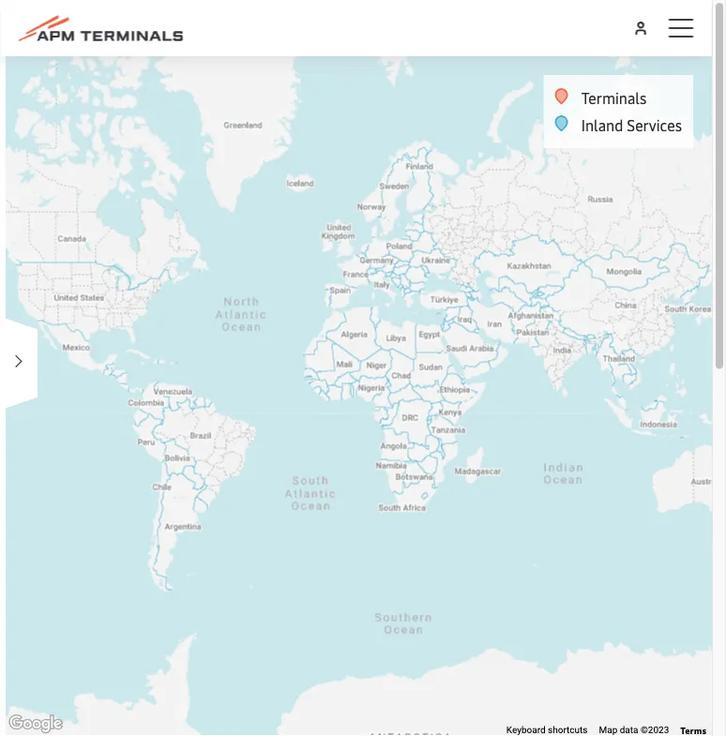 Task type: vqa. For each thing, say whether or not it's contained in the screenshot.
Flat associated with Flat Rack  (Un)Folding
no



Task type: describe. For each thing, give the bounding box(es) containing it.
terms link
[[680, 724, 706, 736]]

terminals
[[581, 88, 647, 108]]

keyboard shortcuts
[[506, 725, 588, 736]]

map region
[[0, 0, 726, 736]]

terms
[[680, 724, 706, 736]]

shortcuts
[[548, 725, 588, 736]]

data
[[620, 725, 638, 736]]



Task type: locate. For each thing, give the bounding box(es) containing it.
keyboard
[[506, 725, 546, 736]]

map
[[599, 725, 618, 736]]

inland services
[[581, 115, 682, 135]]

google image
[[5, 712, 67, 736]]

map data ©2023
[[599, 725, 669, 736]]

inland
[[581, 115, 623, 135]]

©2023
[[641, 725, 669, 736]]

keyboard shortcuts button
[[506, 724, 588, 736]]

services
[[627, 115, 682, 135]]



